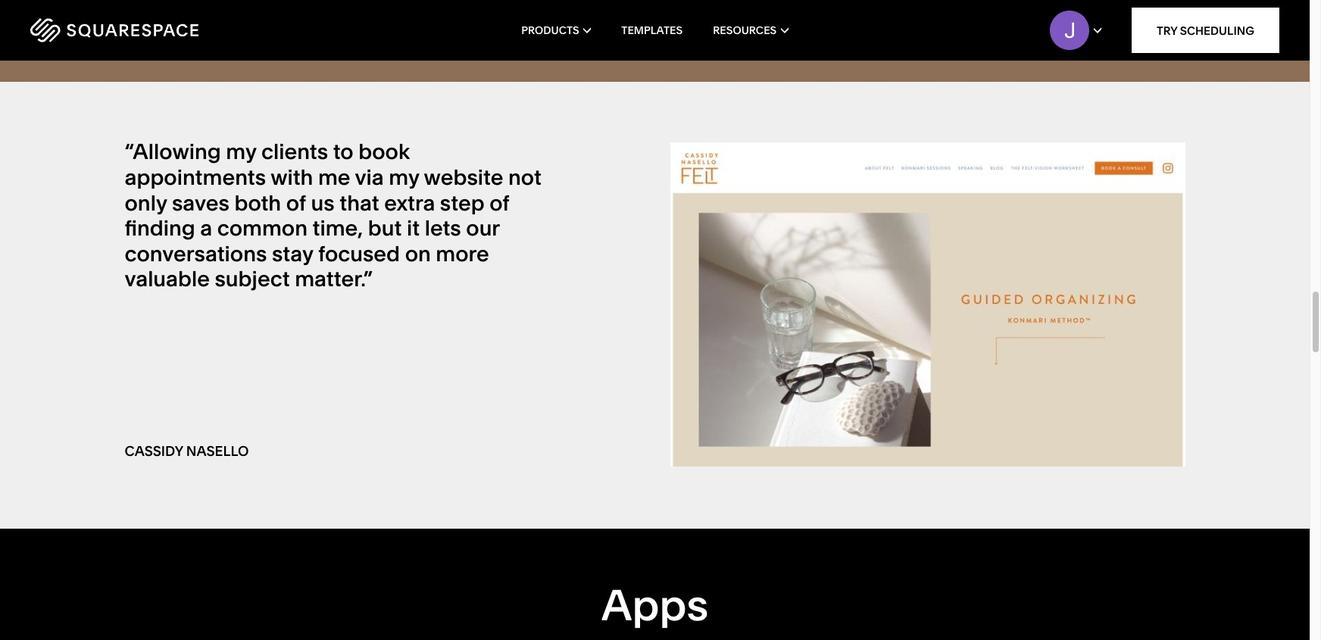 Task type: describe. For each thing, give the bounding box(es) containing it.
but
[[368, 215, 402, 241]]

focused
[[318, 241, 400, 266]]

valuable
[[125, 266, 210, 292]]

common
[[217, 215, 308, 241]]

try scheduling link
[[1132, 8, 1280, 53]]

cassidy nasello
[[125, 443, 249, 460]]

2 of from the left
[[490, 190, 510, 216]]

our
[[466, 215, 500, 241]]

resources
[[713, 23, 777, 37]]

clients
[[261, 139, 328, 165]]

templates link
[[621, 0, 683, 61]]

a
[[200, 215, 212, 241]]

lets
[[425, 215, 461, 241]]

0 horizontal spatial my
[[226, 139, 256, 165]]

1 horizontal spatial my
[[389, 164, 419, 190]]

via
[[355, 164, 384, 190]]

book
[[359, 139, 410, 165]]

try
[[1157, 23, 1178, 38]]

subject
[[215, 266, 290, 292]]

try scheduling
[[1157, 23, 1255, 38]]

scheduling
[[1180, 23, 1255, 38]]

squarespace logo link
[[30, 18, 280, 42]]

it
[[407, 215, 420, 241]]

matter."
[[295, 266, 373, 292]]

website
[[424, 164, 503, 190]]

cassidy
[[125, 443, 183, 460]]

more
[[436, 241, 489, 266]]

with
[[271, 164, 313, 190]]

saves
[[172, 190, 229, 216]]

both
[[234, 190, 281, 216]]

resources button
[[713, 0, 789, 61]]

nasello
[[186, 443, 249, 460]]

"allowing my clients to book appointments with me via my website not only saves both of us that extra step of finding a common time, but it lets our conversations stay focused on more valuable subject matter."
[[125, 139, 542, 292]]

not
[[508, 164, 542, 190]]



Task type: locate. For each thing, give the bounding box(es) containing it.
me
[[318, 164, 350, 190]]

1 horizontal spatial of
[[490, 190, 510, 216]]

squarespace logo image
[[30, 18, 198, 42]]

1 of from the left
[[286, 190, 306, 216]]

time,
[[313, 215, 363, 241]]

my right the via
[[389, 164, 419, 190]]

to
[[333, 139, 354, 165]]

apps
[[601, 579, 709, 631]]

products button
[[521, 0, 591, 61]]

us
[[311, 190, 335, 216]]

website homepage image
[[670, 142, 1185, 467]]

stay
[[272, 241, 313, 266]]

that
[[340, 190, 379, 216]]

0 horizontal spatial of
[[286, 190, 306, 216]]

of right step
[[490, 190, 510, 216]]

templates
[[621, 23, 683, 37]]

extra
[[384, 190, 435, 216]]

appointments
[[125, 164, 266, 190]]

conversations
[[125, 241, 267, 266]]

of
[[286, 190, 306, 216], [490, 190, 510, 216]]

on
[[405, 241, 431, 266]]

step
[[440, 190, 485, 216]]

finding
[[125, 215, 195, 241]]

my
[[226, 139, 256, 165], [389, 164, 419, 190]]

only
[[125, 190, 167, 216]]

products
[[521, 23, 579, 37]]

"allowing
[[125, 139, 221, 165]]

of left 'us' at the left of the page
[[286, 190, 306, 216]]

my up both
[[226, 139, 256, 165]]



Task type: vqa. For each thing, say whether or not it's contained in the screenshot.
Manual
no



